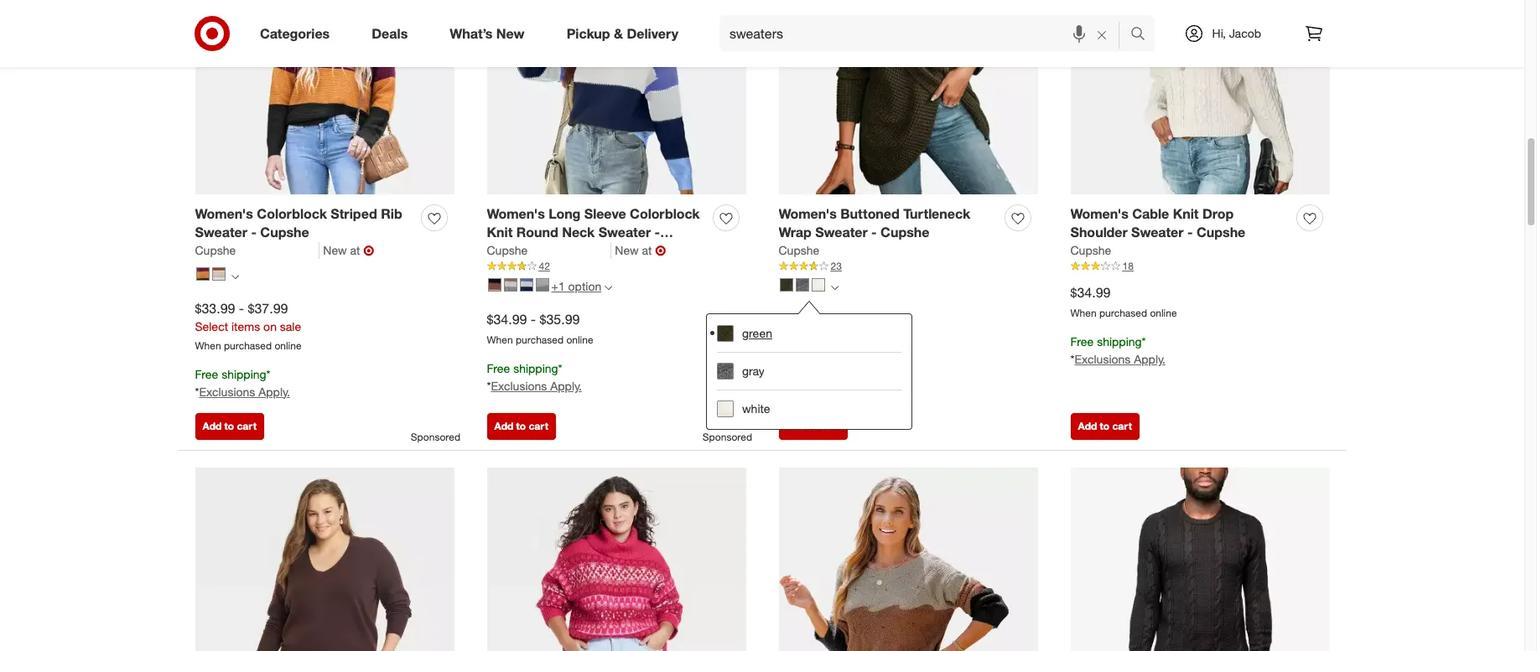 Task type: locate. For each thing, give the bounding box(es) containing it.
0 horizontal spatial when
[[195, 340, 221, 352]]

4 add to cart button from the left
[[1071, 414, 1140, 440]]

1 horizontal spatial $34.99
[[1071, 285, 1111, 301]]

shipping for women's colorblock striped rib sweater - cupshe
[[222, 367, 266, 382]]

colorblock right sleeve
[[630, 205, 700, 222]]

2 new at ¬ from the left
[[615, 243, 666, 259]]

exclusions down $34.99 - $35.99 when purchased online
[[491, 379, 547, 393]]

0 horizontal spatial all colors image
[[231, 273, 239, 281]]

when down "select"
[[195, 340, 221, 352]]

0 horizontal spatial online
[[275, 340, 302, 352]]

women's long sleeve colorblock knit round neck sweater - cupshe image
[[487, 0, 746, 195], [487, 0, 746, 195]]

to for $34.99
[[1100, 420, 1110, 433]]

new at ¬
[[323, 243, 374, 259], [615, 243, 666, 259]]

$38.99
[[779, 311, 819, 328]]

free shipping * * exclusions apply.
[[1071, 335, 1166, 366], [487, 362, 582, 393], [195, 367, 290, 399]]

at up 42 link
[[642, 243, 652, 258]]

purchased down $35.99
[[516, 334, 564, 347]]

- inside women's colorblock striped rib sweater - cupshe
[[251, 224, 257, 241]]

free shipping * * exclusions apply. down $34.99 - $35.99 when purchased online
[[487, 362, 582, 393]]

1 horizontal spatial all colors image
[[831, 284, 838, 292]]

2 sweater from the left
[[598, 224, 651, 241]]

at for striped
[[350, 243, 360, 258]]

colorblock inside women's long sleeve colorblock knit round neck sweater - cupshe
[[630, 205, 700, 222]]

2 horizontal spatial free shipping * * exclusions apply.
[[1071, 335, 1166, 366]]

1 new at ¬ from the left
[[323, 243, 374, 259]]

apply. down $34.99 - $35.99 when purchased online
[[550, 379, 582, 393]]

0 horizontal spatial free
[[195, 367, 218, 382]]

2 women's from the left
[[487, 205, 545, 222]]

free down $34.99 - $35.99 when purchased online
[[487, 362, 510, 376]]

new right what's
[[496, 25, 525, 42]]

exclusions apply. link down $34.99 - $35.99 when purchased online
[[491, 379, 582, 393]]

women's up brown image
[[195, 205, 253, 222]]

2 colorblock from the left
[[630, 205, 700, 222]]

1 horizontal spatial ¬
[[655, 243, 666, 259]]

1 horizontal spatial free
[[487, 362, 510, 376]]

to for $34.99 - $35.99
[[516, 420, 526, 433]]

women's inside women's long sleeve colorblock knit round neck sweater - cupshe
[[487, 205, 545, 222]]

1 vertical spatial all colors image
[[831, 284, 838, 292]]

exclusions down green link
[[783, 379, 839, 393]]

1 horizontal spatial colorblock
[[630, 205, 700, 222]]

1 sweater from the left
[[195, 224, 247, 241]]

0 horizontal spatial at
[[350, 243, 360, 258]]

1 horizontal spatial free shipping * * exclusions apply.
[[487, 362, 582, 393]]

exclusions for exclusions apply. link under items
[[199, 385, 255, 399]]

women's turtleneck pullover sweater - universal thread™ jacquard image
[[487, 468, 746, 652], [487, 468, 746, 652]]

- up 42 link
[[655, 224, 660, 241]]

1 horizontal spatial all colors element
[[831, 282, 838, 292]]

online down $35.99
[[566, 334, 593, 347]]

1 gray image from the left
[[504, 278, 517, 292]]

exclusions down $34.99 when purchased online
[[1075, 352, 1131, 366]]

18
[[1122, 260, 1134, 273]]

cupshe inside 'women's cable knit drop shoulder sweater - cupshe'
[[1197, 224, 1246, 241]]

women's up shoulder in the right top of the page
[[1071, 205, 1129, 222]]

2 at from the left
[[642, 243, 652, 258]]

1 horizontal spatial when
[[487, 334, 513, 347]]

1 horizontal spatial new at ¬
[[615, 243, 666, 259]]

¬
[[363, 243, 374, 259], [655, 243, 666, 259]]

sweater up 23
[[815, 224, 868, 241]]

0 horizontal spatial colorblock
[[257, 205, 327, 222]]

- up 18 'link'
[[1187, 224, 1193, 241]]

3 cupshe link from the left
[[779, 243, 819, 259]]

purchased
[[1099, 307, 1147, 320], [516, 334, 564, 347], [224, 340, 272, 352]]

all colors image for all colors element for the multicolored image
[[231, 273, 239, 281]]

1 vertical spatial $34.99
[[487, 311, 527, 328]]

$34.99 - $35.99 when purchased online
[[487, 311, 593, 347]]

$34.99 inside $34.99 when purchased online
[[1071, 285, 1111, 301]]

women's colorblock striped rib sweater - cupshe image
[[195, 0, 454, 195], [195, 0, 454, 195]]

apply.
[[1134, 352, 1166, 366], [550, 379, 582, 393], [842, 379, 874, 393], [258, 385, 290, 399]]

pickup
[[567, 25, 610, 42]]

women's fine gauge v-neck sweater - a new day™ image
[[195, 468, 454, 652], [195, 468, 454, 652]]

free shipping * * exclusions apply. down items
[[195, 367, 290, 399]]

0 horizontal spatial all colors element
[[231, 271, 239, 281]]

$33.99 - $37.99 select items on sale when purchased online
[[195, 300, 302, 352]]

1 women's from the left
[[195, 205, 253, 222]]

- up $37.99
[[251, 224, 257, 241]]

women's up 'wrap' at top
[[779, 205, 837, 222]]

all colors element for the multicolored image
[[231, 271, 239, 281]]

neck
[[562, 224, 595, 241]]

long
[[549, 205, 581, 222]]

1 horizontal spatial gray image
[[795, 278, 809, 292]]

knit left drop
[[1173, 205, 1199, 222]]

hi, jacob
[[1212, 26, 1261, 40]]

when down brown icon
[[487, 334, 513, 347]]

what's new
[[450, 25, 525, 42]]

shipping down $34.99 - $35.99 when purchased online
[[513, 362, 558, 376]]

green link
[[717, 315, 901, 353]]

all colors image right brown image
[[231, 273, 239, 281]]

women's cable knit drop shoulder sweater - cupshe link
[[1071, 204, 1290, 243]]

new down women's colorblock striped rib sweater - cupshe link
[[323, 243, 347, 258]]

0 horizontal spatial sponsored
[[411, 431, 460, 444]]

4 sweater from the left
[[1131, 224, 1184, 241]]

1 horizontal spatial purchased
[[516, 334, 564, 347]]

shipping down items
[[222, 367, 266, 382]]

- inside 'women's cable knit drop shoulder sweater - cupshe'
[[1187, 224, 1193, 241]]

sleeve
[[584, 205, 626, 222]]

purchased inside $34.99 when purchased online
[[1099, 307, 1147, 320]]

1 vertical spatial all colors element
[[831, 282, 838, 292]]

23 link
[[779, 259, 1038, 274]]

round
[[516, 224, 558, 241]]

all colors image right white image
[[831, 284, 838, 292]]

2 add from the left
[[494, 420, 513, 433]]

online inside $34.99 - $35.99 when purchased online
[[566, 334, 593, 347]]

apply. down on at left
[[258, 385, 290, 399]]

women's striped swirl texture drop sleeve sweater - cupshe image
[[779, 468, 1038, 652], [779, 468, 1038, 652]]

4 women's from the left
[[1071, 205, 1129, 222]]

shipping
[[1097, 335, 1142, 349], [513, 362, 558, 376], [222, 367, 266, 382]]

cupshe link down shoulder in the right top of the page
[[1071, 243, 1111, 259]]

all colors image
[[231, 273, 239, 281], [831, 284, 838, 292]]

2 horizontal spatial new
[[615, 243, 639, 258]]

free down "select"
[[195, 367, 218, 382]]

2 ¬ from the left
[[655, 243, 666, 259]]

all colors element right white image
[[831, 282, 838, 292]]

cupshe link up "42"
[[487, 243, 612, 259]]

$34.99 down brown icon
[[487, 311, 527, 328]]

free shipping * * exclusions apply. for women's long sleeve colorblock knit round neck sweater - cupshe
[[487, 362, 582, 393]]

- inside the women's buttoned turtleneck wrap sweater - cupshe
[[871, 224, 877, 241]]

3 cart from the left
[[821, 420, 840, 433]]

0 horizontal spatial new at ¬
[[323, 243, 374, 259]]

4 add to cart from the left
[[1078, 420, 1132, 433]]

new for women's colorblock striped rib sweater - cupshe
[[323, 243, 347, 258]]

jacob
[[1229, 26, 1261, 40]]

women's long sleeve colorblock knit round neck sweater - cupshe
[[487, 205, 700, 260]]

0 horizontal spatial knit
[[487, 224, 513, 241]]

knit
[[1173, 205, 1199, 222], [487, 224, 513, 241]]

free shipping * * exclusions apply. down $34.99 when purchased online
[[1071, 335, 1166, 366]]

categories link
[[246, 15, 351, 52]]

cupshe
[[260, 224, 309, 241], [881, 224, 930, 241], [1197, 224, 1246, 241], [195, 243, 236, 258], [487, 243, 536, 260], [487, 243, 528, 258], [779, 243, 819, 258], [1071, 243, 1111, 258]]

delivery
[[627, 25, 678, 42]]

sweater
[[195, 224, 247, 241], [598, 224, 651, 241], [815, 224, 868, 241], [1131, 224, 1184, 241]]

2 add to cart from the left
[[494, 420, 548, 433]]

0 horizontal spatial ¬
[[363, 243, 374, 259]]

+1 option
[[551, 280, 602, 294]]

1 horizontal spatial shipping
[[513, 362, 558, 376]]

white image
[[811, 278, 825, 292]]

$33.99
[[195, 300, 235, 317]]

pickup & delivery link
[[552, 15, 699, 52]]

2 add to cart button from the left
[[487, 414, 556, 440]]

- inside $33.99 - $37.99 select items on sale when purchased online
[[239, 300, 244, 317]]

exclusions apply. link
[[1075, 352, 1166, 366], [491, 379, 582, 393], [783, 379, 874, 393], [199, 385, 290, 399]]

online
[[1150, 307, 1177, 320], [566, 334, 593, 347], [275, 340, 302, 352]]

purchased down 18
[[1099, 307, 1147, 320]]

0 vertical spatial all colors element
[[231, 271, 239, 281]]

1 ¬ from the left
[[363, 243, 374, 259]]

gray image right brown icon
[[504, 278, 517, 292]]

0 horizontal spatial free shipping * * exclusions apply.
[[195, 367, 290, 399]]

exclusions down "select"
[[199, 385, 255, 399]]

cart for $34.99
[[1112, 420, 1132, 433]]

2 gray image from the left
[[795, 278, 809, 292]]

- down buttoned
[[871, 224, 877, 241]]

*
[[1142, 335, 1146, 349], [1071, 352, 1075, 366], [558, 362, 562, 376], [266, 367, 270, 382], [487, 379, 491, 393], [779, 379, 783, 393], [195, 385, 199, 399]]

women's colorblock striped rib sweater - cupshe link
[[195, 204, 415, 243]]

white
[[742, 402, 770, 416]]

gray image left white image
[[795, 278, 809, 292]]

apply. down $34.99 when purchased online
[[1134, 352, 1166, 366]]

¬ for colorblock
[[655, 243, 666, 259]]

4 to from the left
[[1100, 420, 1110, 433]]

1 colorblock from the left
[[257, 205, 327, 222]]

on
[[263, 320, 277, 334]]

all colors element for the green icon
[[831, 282, 838, 292]]

exclusions apply. link down green link
[[783, 379, 874, 393]]

at
[[350, 243, 360, 258], [642, 243, 652, 258]]

new
[[496, 25, 525, 42], [323, 243, 347, 258], [615, 243, 639, 258]]

all colors element
[[231, 271, 239, 281], [831, 282, 838, 292]]

deals link
[[357, 15, 429, 52]]

sponsored for $33.99 - $37.99
[[411, 431, 460, 444]]

add to cart button
[[195, 414, 264, 440], [487, 414, 556, 440], [779, 414, 848, 440], [1071, 414, 1140, 440]]

add to cart button for $34.99 - $35.99
[[487, 414, 556, 440]]

online down sale
[[275, 340, 302, 352]]

online inside $33.99 - $37.99 select items on sale when purchased online
[[275, 340, 302, 352]]

0 horizontal spatial new
[[323, 243, 347, 258]]

women's buttoned turtleneck wrap sweater - cupshe
[[779, 205, 970, 241]]

1 horizontal spatial knit
[[1173, 205, 1199, 222]]

sweater up brown image
[[195, 224, 247, 241]]

2 to from the left
[[516, 420, 526, 433]]

gray image for women's long sleeve colorblock knit round neck sweater - cupshe
[[504, 278, 517, 292]]

when inside $33.99 - $37.99 select items on sale when purchased online
[[195, 340, 221, 352]]

$34.99 inside $34.99 - $35.99 when purchased online
[[487, 311, 527, 328]]

online down 18 'link'
[[1150, 307, 1177, 320]]

1 add from the left
[[203, 420, 222, 433]]

colorblock left striped
[[257, 205, 327, 222]]

add
[[203, 420, 222, 433], [494, 420, 513, 433], [786, 420, 805, 433], [1078, 420, 1097, 433]]

$34.99
[[1071, 285, 1111, 301], [487, 311, 527, 328]]

4 add from the left
[[1078, 420, 1097, 433]]

new at ¬ for sleeve
[[615, 243, 666, 259]]

sweater down sleeve
[[598, 224, 651, 241]]

women's inside 'women's cable knit drop shoulder sweater - cupshe'
[[1071, 205, 1129, 222]]

at down striped
[[350, 243, 360, 258]]

when inside $34.99 when purchased online
[[1071, 307, 1097, 320]]

green image
[[780, 278, 793, 292]]

exclusions
[[1075, 352, 1131, 366], [491, 379, 547, 393], [783, 379, 839, 393], [199, 385, 255, 399]]

2 horizontal spatial online
[[1150, 307, 1177, 320]]

buttoned
[[841, 205, 900, 222]]

1 horizontal spatial online
[[566, 334, 593, 347]]

4 cart from the left
[[1112, 420, 1132, 433]]

white link
[[717, 390, 901, 428]]

2 horizontal spatial purchased
[[1099, 307, 1147, 320]]

to
[[224, 420, 234, 433], [516, 420, 526, 433], [808, 420, 818, 433], [1100, 420, 1110, 433]]

all colors element right brown image
[[231, 271, 239, 281]]

cupshe link down 'wrap' at top
[[779, 243, 819, 259]]

categories
[[260, 25, 330, 42]]

1 cupshe link from the left
[[195, 243, 320, 259]]

women's inside women's colorblock striped rib sweater - cupshe
[[195, 205, 253, 222]]

1 at from the left
[[350, 243, 360, 258]]

dark gray image
[[535, 278, 549, 292]]

women's buttoned turtleneck wrap sweater - cupshe link
[[779, 204, 998, 243]]

add to cart
[[203, 420, 257, 433], [494, 420, 548, 433], [786, 420, 840, 433], [1078, 420, 1132, 433]]

gray image
[[504, 278, 517, 292], [795, 278, 809, 292]]

1 sponsored from the left
[[411, 431, 460, 444]]

knit inside women's long sleeve colorblock knit round neck sweater - cupshe
[[487, 224, 513, 241]]

$34.99 down shoulder in the right top of the page
[[1071, 285, 1111, 301]]

knit left round
[[487, 224, 513, 241]]

1 horizontal spatial sponsored
[[703, 431, 752, 444]]

- left $35.99
[[531, 311, 536, 328]]

shipping for women's long sleeve colorblock knit round neck sweater - cupshe
[[513, 362, 558, 376]]

sale
[[280, 320, 301, 334]]

cart
[[237, 420, 257, 433], [529, 420, 548, 433], [821, 420, 840, 433], [1112, 420, 1132, 433]]

1 add to cart button from the left
[[195, 414, 264, 440]]

women's
[[195, 205, 253, 222], [487, 205, 545, 222], [779, 205, 837, 222], [1071, 205, 1129, 222]]

free for women's colorblock striped rib sweater - cupshe
[[195, 367, 218, 382]]

x ray men's cable knit crewneck pullover sweater image
[[1071, 468, 1330, 652], [1071, 468, 1330, 652]]

3 sweater from the left
[[815, 224, 868, 241]]

sweater down cable
[[1131, 224, 1184, 241]]

0 horizontal spatial purchased
[[224, 340, 272, 352]]

women's inside the women's buttoned turtleneck wrap sweater - cupshe
[[779, 205, 837, 222]]

3 women's from the left
[[779, 205, 837, 222]]

1 to from the left
[[224, 420, 234, 433]]

0 horizontal spatial gray image
[[504, 278, 517, 292]]

2 horizontal spatial when
[[1071, 307, 1097, 320]]

new up 42 link
[[615, 243, 639, 258]]

cupshe link up brown image
[[195, 243, 320, 259]]

$34.99 when purchased online
[[1071, 285, 1177, 320]]

women's cable knit drop shoulder sweater - cupshe image
[[1071, 0, 1330, 195], [1071, 0, 1330, 195]]

0 vertical spatial all colors image
[[231, 273, 239, 281]]

cable
[[1132, 205, 1169, 222]]

women's buttoned turtleneck wrap sweater - cupshe image
[[779, 0, 1038, 195], [779, 0, 1038, 195]]

3 add to cart from the left
[[786, 420, 840, 433]]

$37.99
[[248, 300, 288, 317]]

knit inside 'women's cable knit drop shoulder sweater - cupshe'
[[1173, 205, 1199, 222]]

0 horizontal spatial shipping
[[222, 367, 266, 382]]

0 vertical spatial $34.99
[[1071, 285, 1111, 301]]

2 cart from the left
[[529, 420, 548, 433]]

0 vertical spatial knit
[[1173, 205, 1199, 222]]

1 horizontal spatial at
[[642, 243, 652, 258]]

-
[[251, 224, 257, 241], [655, 224, 660, 241], [871, 224, 877, 241], [1187, 224, 1193, 241], [239, 300, 244, 317], [531, 311, 536, 328]]

2 sponsored from the left
[[703, 431, 752, 444]]

cupshe link
[[195, 243, 320, 259], [487, 243, 612, 259], [779, 243, 819, 259], [1071, 243, 1111, 259]]

- up items
[[239, 300, 244, 317]]

women's colorblock striped rib sweater - cupshe
[[195, 205, 402, 241]]

shipping down $34.99 when purchased online
[[1097, 335, 1142, 349]]

exclusions for exclusions apply. link underneath $34.99 when purchased online
[[1075, 352, 1131, 366]]

1 cart from the left
[[237, 420, 257, 433]]

sponsored
[[411, 431, 460, 444], [703, 431, 752, 444]]

colorblock
[[257, 205, 327, 222], [630, 205, 700, 222]]

free down $34.99 when purchased online
[[1071, 335, 1094, 349]]

0 horizontal spatial $34.99
[[487, 311, 527, 328]]

women's up round
[[487, 205, 545, 222]]

purchased down items
[[224, 340, 272, 352]]

1 add to cart from the left
[[203, 420, 257, 433]]

free
[[1071, 335, 1094, 349], [487, 362, 510, 376], [195, 367, 218, 382]]

1 vertical spatial knit
[[487, 224, 513, 241]]

when
[[1071, 307, 1097, 320], [487, 334, 513, 347], [195, 340, 221, 352]]

23
[[831, 260, 842, 273]]

when down shoulder in the right top of the page
[[1071, 307, 1097, 320]]



Task type: describe. For each thing, give the bounding box(es) containing it.
sweater inside women's colorblock striped rib sweater - cupshe
[[195, 224, 247, 241]]

pickup & delivery
[[567, 25, 678, 42]]

$34.99 for -
[[487, 311, 527, 328]]

colorblock inside women's colorblock striped rib sweater - cupshe
[[257, 205, 327, 222]]

cupshe inside women's long sleeve colorblock knit round neck sweater - cupshe
[[487, 243, 536, 260]]

all colors + 1 more colors image
[[605, 284, 612, 292]]

add for $34.99 - $35.99
[[494, 420, 513, 433]]

all colors + 1 more colors element
[[605, 282, 612, 292]]

add for $33.99 - $37.99
[[203, 420, 222, 433]]

- inside $34.99 - $35.99 when purchased online
[[531, 311, 536, 328]]

apply. down green link
[[842, 379, 874, 393]]

multicolored image
[[196, 267, 209, 281]]

green
[[742, 326, 772, 340]]

1 horizontal spatial new
[[496, 25, 525, 42]]

wrap
[[779, 224, 812, 241]]

turtleneck
[[903, 205, 970, 222]]

add to cart button for $33.99 - $37.99
[[195, 414, 264, 440]]

+1
[[551, 280, 565, 294]]

striped
[[331, 205, 377, 222]]

cart for $34.99 - $35.99
[[529, 420, 548, 433]]

new at ¬ for striped
[[323, 243, 374, 259]]

cupshe inside the women's buttoned turtleneck wrap sweater - cupshe
[[881, 224, 930, 241]]

shoulder
[[1071, 224, 1128, 241]]

&
[[614, 25, 623, 42]]

$34.99 for when
[[1071, 285, 1111, 301]]

at for sleeve
[[642, 243, 652, 258]]

4 cupshe link from the left
[[1071, 243, 1111, 259]]

18 link
[[1071, 259, 1330, 274]]

free for women's long sleeve colorblock knit round neck sweater - cupshe
[[487, 362, 510, 376]]

3 add from the left
[[786, 420, 805, 433]]

search
[[1123, 26, 1163, 43]]

brown image
[[488, 278, 501, 292]]

women's long sleeve colorblock knit round neck sweater - cupshe link
[[487, 204, 707, 260]]

add to cart for $34.99
[[1078, 420, 1132, 433]]

all colors image for all colors element for the green icon
[[831, 284, 838, 292]]

add for $34.99
[[1078, 420, 1097, 433]]

sweater inside 'women's cable knit drop shoulder sweater - cupshe'
[[1131, 224, 1184, 241]]

cart for $33.99 - $37.99
[[237, 420, 257, 433]]

purchased inside $34.99 - $35.99 when purchased online
[[516, 334, 564, 347]]

* exclusions apply.
[[779, 379, 874, 393]]

3 add to cart button from the left
[[779, 414, 848, 440]]

drop
[[1202, 205, 1234, 222]]

42 link
[[487, 259, 746, 274]]

free shipping * * exclusions apply. for women's colorblock striped rib sweater - cupshe
[[195, 367, 290, 399]]

sponsored for $34.99 - $35.99
[[703, 431, 752, 444]]

what's new link
[[435, 15, 546, 52]]

add to cart for $34.99 - $35.99
[[494, 420, 548, 433]]

deals
[[372, 25, 408, 42]]

- inside women's long sleeve colorblock knit round neck sweater - cupshe
[[655, 224, 660, 241]]

exclusions for exclusions apply. link underneath $34.99 - $35.99 when purchased online
[[491, 379, 547, 393]]

3 to from the left
[[808, 420, 818, 433]]

women's for women's colorblock striped rib sweater - cupshe
[[195, 205, 253, 222]]

2 cupshe link from the left
[[487, 243, 612, 259]]

¬ for rib
[[363, 243, 374, 259]]

women's for women's buttoned turtleneck wrap sweater - cupshe
[[779, 205, 837, 222]]

hi,
[[1212, 26, 1226, 40]]

$35.99
[[540, 311, 580, 328]]

blue image
[[520, 278, 533, 292]]

gray
[[742, 364, 764, 379]]

sweater inside women's long sleeve colorblock knit round neck sweater - cupshe
[[598, 224, 651, 241]]

search button
[[1123, 15, 1163, 55]]

add to cart button for $34.99
[[1071, 414, 1140, 440]]

items
[[231, 320, 260, 334]]

new for women's long sleeve colorblock knit round neck sweater - cupshe
[[615, 243, 639, 258]]

to for $33.99 - $37.99
[[224, 420, 234, 433]]

exclusions apply. link down items
[[199, 385, 290, 399]]

add to cart for $33.99 - $37.99
[[203, 420, 257, 433]]

rib
[[381, 205, 402, 222]]

+1 option button
[[480, 274, 620, 301]]

What can we help you find? suggestions appear below search field
[[720, 15, 1134, 52]]

women's cable knit drop shoulder sweater - cupshe
[[1071, 205, 1246, 241]]

brown image
[[212, 267, 225, 281]]

gray link
[[717, 353, 901, 390]]

select
[[195, 320, 228, 334]]

women's for women's long sleeve colorblock knit round neck sweater - cupshe
[[487, 205, 545, 222]]

42
[[539, 260, 550, 273]]

purchased inside $33.99 - $37.99 select items on sale when purchased online
[[224, 340, 272, 352]]

cupshe inside women's colorblock striped rib sweater - cupshe
[[260, 224, 309, 241]]

exclusions apply. link down $34.99 when purchased online
[[1075, 352, 1166, 366]]

gray image for women's buttoned turtleneck wrap sweater - cupshe
[[795, 278, 809, 292]]

online inside $34.99 when purchased online
[[1150, 307, 1177, 320]]

option
[[568, 280, 602, 294]]

when inside $34.99 - $35.99 when purchased online
[[487, 334, 513, 347]]

2 horizontal spatial shipping
[[1097, 335, 1142, 349]]

what's
[[450, 25, 493, 42]]

sweater inside the women's buttoned turtleneck wrap sweater - cupshe
[[815, 224, 868, 241]]

women's for women's cable knit drop shoulder sweater - cupshe
[[1071, 205, 1129, 222]]

2 horizontal spatial free
[[1071, 335, 1094, 349]]



Task type: vqa. For each thing, say whether or not it's contained in the screenshot.
the gift to the top
no



